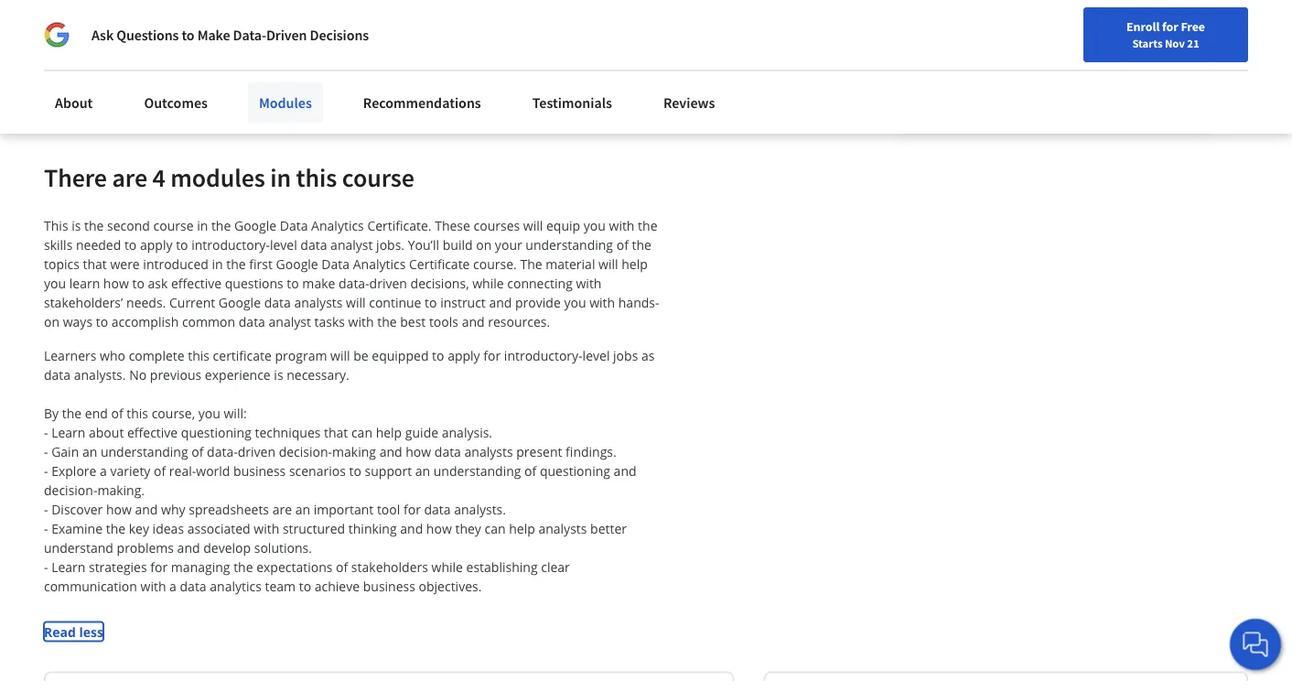 Task type: vqa. For each thing, say whether or not it's contained in the screenshot.
Directory link
no



Task type: locate. For each thing, give the bounding box(es) containing it.
data-
[[233, 26, 266, 44]]

make
[[197, 26, 230, 44]]

in
[[270, 161, 291, 193], [197, 216, 208, 234], [212, 255, 223, 272]]

decisions,
[[411, 274, 469, 292]]

decision-
[[279, 443, 332, 460], [44, 481, 97, 498]]

0 horizontal spatial help
[[376, 423, 402, 441]]

0 vertical spatial data-
[[339, 274, 369, 292]]

is
[[72, 216, 81, 234], [274, 366, 283, 383]]

0 horizontal spatial decision-
[[44, 481, 97, 498]]

- down understand
[[44, 558, 48, 575]]

analytics up make
[[311, 216, 364, 234]]

a down managing
[[169, 577, 177, 595]]

analysts down make
[[294, 293, 343, 311]]

analyst up program at left
[[269, 313, 311, 330]]

0 vertical spatial your
[[208, 25, 236, 43]]

analytics
[[210, 577, 262, 595]]

and down the "instruct"
[[462, 313, 485, 330]]

0 horizontal spatial introductory-
[[191, 236, 270, 253]]

your left linkedin on the top left of the page
[[208, 25, 236, 43]]

0 horizontal spatial your
[[208, 25, 236, 43]]

analytics
[[311, 216, 364, 234], [353, 255, 406, 272]]

1 vertical spatial an
[[415, 462, 430, 479]]

1 horizontal spatial a
[[169, 577, 177, 595]]

certificate.
[[367, 216, 432, 234]]

while
[[473, 274, 504, 292], [432, 558, 463, 575]]

by
[[44, 404, 59, 422]]

1 vertical spatial data-
[[207, 443, 238, 460]]

that up making
[[324, 423, 348, 441]]

develop
[[203, 539, 251, 556]]

2 horizontal spatial help
[[622, 255, 648, 272]]

None search field
[[261, 11, 563, 48]]

0 horizontal spatial analysts.
[[74, 366, 126, 383]]

a
[[100, 462, 107, 479], [169, 577, 177, 595]]

1 horizontal spatial decision-
[[279, 443, 332, 460]]

are up the structured
[[272, 500, 292, 518]]

can right they at the left of page
[[485, 519, 506, 537]]

1 horizontal spatial data
[[322, 255, 350, 272]]

and up key
[[135, 500, 158, 518]]

the
[[520, 255, 542, 272]]

0 vertical spatial that
[[83, 255, 107, 272]]

learn down understand
[[51, 558, 85, 575]]

analysts. down who
[[74, 366, 126, 383]]

business right world
[[233, 462, 286, 479]]

read
[[44, 623, 76, 640]]

and up support
[[380, 443, 402, 460]]

in up introduced
[[197, 216, 208, 234]]

1 vertical spatial is
[[274, 366, 283, 383]]

1 vertical spatial apply
[[448, 346, 480, 364]]

data- up world
[[207, 443, 238, 460]]

this
[[102, 25, 125, 43], [296, 161, 337, 193], [188, 346, 210, 364], [127, 404, 148, 422]]

0 vertical spatial in
[[270, 161, 291, 193]]

is inside this is the second course in the google data analytics certificate. these courses will equip you with the skills needed to apply to introductory-level data analyst jobs. you'll build on your understanding of the topics that were introduced in the first google data analytics certificate course. the material will help you learn how to ask effective questions to make data-driven decisions, while connecting with stakeholders' needs. current google data analysts will continue to instruct and provide you with hands- on ways to accomplish common data analyst tasks with the best tools and resources.
[[72, 216, 81, 234]]

while inside this is the second course in the google data analytics certificate. these courses will equip you with the skills needed to apply to introductory-level data analyst jobs. you'll build on your understanding of the topics that were introduced in the first google data analytics certificate course. the material will help you learn how to ask effective questions to make data-driven decisions, while connecting with stakeholders' needs. current google data analysts will continue to instruct and provide you with hands- on ways to accomplish common data analyst tasks with the best tools and resources.
[[473, 274, 504, 292]]

business
[[233, 462, 286, 479], [363, 577, 416, 595]]

0 horizontal spatial driven
[[238, 443, 276, 460]]

level inside learners who complete this certificate program will be equipped to apply for introductory-level jobs as data analysts. no previous experience is necessary. by the end of this course, you will: - learn about effective questioning techniques that can help guide analysis. - gain an understanding of data-driven decision-making and how data analysts present findings. - explore a variety of real-world business scenarios to support an understanding of questioning and decision-making. - discover how and why spreadsheets are an important tool for data analysts. - examine the key ideas associated with structured thinking and how they can help analysts better understand problems and develop solutions. - learn strategies for managing the expectations of stakeholders while establishing clear communication with a data analytics team to achieve business objectives.
[[583, 346, 610, 364]]

effective
[[171, 274, 222, 292], [127, 423, 178, 441]]

understanding up material
[[526, 236, 613, 253]]

level inside this is the second course in the google data analytics certificate. these courses will equip you with the skills needed to apply to introductory-level data analyst jobs. you'll build on your understanding of the topics that were introduced in the first google data analytics certificate course. the material will help you learn how to ask effective questions to make data-driven decisions, while connecting with stakeholders' needs. current google data analysts will continue to instruct and provide you with hands- on ways to accomplish common data analyst tasks with the best tools and resources.
[[270, 236, 297, 253]]

problems
[[117, 539, 174, 556]]

coursera career certificate image
[[903, 0, 1207, 121]]

help left guide
[[376, 423, 402, 441]]

accomplish
[[111, 313, 179, 330]]

of inside this is the second course in the google data analytics certificate. these courses will equip you with the skills needed to apply to introductory-level data analyst jobs. you'll build on your understanding of the topics that were introduced in the first google data analytics certificate course. the material will help you learn how to ask effective questions to make data-driven decisions, while connecting with stakeholders' needs. current google data analysts will continue to instruct and provide you with hands- on ways to accomplish common data analyst tasks with the best tools and resources.
[[617, 236, 629, 253]]

analysts
[[294, 293, 343, 311], [465, 443, 513, 460], [539, 519, 587, 537]]

data up make
[[301, 236, 327, 253]]

google image
[[44, 22, 70, 48]]

first
[[249, 255, 273, 272]]

analysts inside this is the second course in the google data analytics certificate. these courses will equip you with the skills needed to apply to introductory-level data analyst jobs. you'll build on your understanding of the topics that were introduced in the first google data analytics certificate course. the material will help you learn how to ask effective questions to make data-driven decisions, while connecting with stakeholders' needs. current google data analysts will continue to instruct and provide you with hands- on ways to accomplish common data analyst tasks with the best tools and resources.
[[294, 293, 343, 311]]

make
[[302, 274, 335, 292]]

recommendations
[[363, 93, 481, 112]]

on up course.
[[476, 236, 492, 253]]

an up the structured
[[295, 500, 310, 518]]

0 horizontal spatial level
[[270, 236, 297, 253]]

achieve
[[315, 577, 360, 595]]

1 horizontal spatial data-
[[339, 274, 369, 292]]

google down questions
[[219, 293, 261, 311]]

level up first
[[270, 236, 297, 253]]

0 vertical spatial analysts.
[[74, 366, 126, 383]]

needed
[[76, 236, 121, 253]]

2 horizontal spatial understanding
[[526, 236, 613, 253]]

understanding inside this is the second course in the google data analytics certificate. these courses will equip you with the skills needed to apply to introductory-level data analyst jobs. you'll build on your understanding of the topics that were introduced in the first google data analytics certificate course. the material will help you learn how to ask effective questions to make data-driven decisions, while connecting with stakeholders' needs. current google data analysts will continue to instruct and provide you with hands- on ways to accomplish common data analyst tasks with the best tools and resources.
[[526, 236, 613, 253]]

cv
[[410, 25, 425, 43]]

scenarios
[[289, 462, 346, 479]]

will left be
[[331, 346, 350, 364]]

1 vertical spatial course
[[153, 216, 194, 234]]

0 vertical spatial level
[[270, 236, 297, 253]]

0 horizontal spatial analysts
[[294, 293, 343, 311]]

this left the course,
[[127, 404, 148, 422]]

1 horizontal spatial is
[[274, 366, 283, 383]]

and up managing
[[177, 539, 200, 556]]

0 horizontal spatial are
[[112, 161, 147, 193]]

2 horizontal spatial an
[[415, 462, 430, 479]]

help up establishing
[[509, 519, 535, 537]]

less
[[79, 623, 103, 640]]

equip
[[546, 216, 580, 234]]

0 vertical spatial understanding
[[526, 236, 613, 253]]

how
[[103, 274, 129, 292], [406, 443, 431, 460], [106, 500, 132, 518], [426, 519, 452, 537]]

1 horizontal spatial questioning
[[540, 462, 611, 479]]

driven down techniques
[[238, 443, 276, 460]]

about
[[55, 93, 93, 112]]

thinking
[[349, 519, 397, 537]]

understanding down 'analysis.'
[[434, 462, 521, 479]]

data
[[301, 236, 327, 253], [264, 293, 291, 311], [239, 313, 265, 330], [44, 366, 71, 383], [435, 443, 461, 460], [424, 500, 451, 518], [180, 577, 207, 595]]

decision- down the "explore"
[[44, 481, 97, 498]]

nov
[[1165, 36, 1185, 50]]

certificate
[[213, 346, 272, 364]]

0 horizontal spatial that
[[83, 255, 107, 272]]

0 vertical spatial decision-
[[279, 443, 332, 460]]

key
[[129, 519, 149, 537]]

1 vertical spatial your
[[495, 236, 522, 253]]

1 vertical spatial driven
[[238, 443, 276, 460]]

how down "were"
[[103, 274, 129, 292]]

- left examine
[[44, 519, 48, 537]]

apply
[[140, 236, 173, 253], [448, 346, 480, 364]]

were
[[110, 255, 140, 272]]

0 vertical spatial analytics
[[311, 216, 364, 234]]

0 vertical spatial questioning
[[181, 423, 252, 441]]

0 vertical spatial help
[[622, 255, 648, 272]]

effective up current
[[171, 274, 222, 292]]

1 vertical spatial understanding
[[101, 443, 188, 460]]

2 horizontal spatial analysts
[[539, 519, 587, 537]]

analysis.
[[442, 423, 493, 441]]

1 vertical spatial are
[[272, 500, 292, 518]]

is right this at the left top of the page
[[72, 216, 81, 234]]

0 horizontal spatial apply
[[140, 236, 173, 253]]

data-
[[339, 274, 369, 292], [207, 443, 238, 460]]

1 horizontal spatial apply
[[448, 346, 480, 364]]

effective inside this is the second course in the google data analytics certificate. these courses will equip you with the skills needed to apply to introductory-level data analyst jobs. you'll build on your understanding of the topics that were introduced in the first google data analytics certificate course. the material will help you learn how to ask effective questions to make data-driven decisions, while connecting with stakeholders' needs. current google data analysts will continue to instruct and provide you with hands- on ways to accomplish common data analyst tasks with the best tools and resources.
[[171, 274, 222, 292]]

modules
[[259, 93, 312, 112]]

these
[[435, 216, 470, 234]]

0 horizontal spatial course
[[153, 216, 194, 234]]

your down 'courses'
[[495, 236, 522, 253]]

will inside learners who complete this certificate program will be equipped to apply for introductory-level jobs as data analysts. no previous experience is necessary. by the end of this course, you will: - learn about effective questioning techniques that can help guide analysis. - gain an understanding of data-driven decision-making and how data analysts present findings. - explore a variety of real-world business scenarios to support an understanding of questioning and decision-making. - discover how and why spreadsheets are an important tool for data analysts. - examine the key ideas associated with structured thinking and how they can help analysts better understand problems and develop solutions. - learn strategies for managing the expectations of stakeholders while establishing clear communication with a data analytics team to achieve business objectives.
[[331, 346, 350, 364]]

0 horizontal spatial can
[[351, 423, 373, 441]]

that inside this is the second course in the google data analytics certificate. these courses will equip you with the skills needed to apply to introductory-level data analyst jobs. you'll build on your understanding of the topics that were introduced in the first google data analytics certificate course. the material will help you learn how to ask effective questions to make data-driven decisions, while connecting with stakeholders' needs. current google data analysts will continue to instruct and provide you with hands- on ways to accomplish common data analyst tasks with the best tools and resources.
[[83, 255, 107, 272]]

0 vertical spatial learn
[[51, 423, 85, 441]]

material
[[546, 255, 595, 272]]

and down findings.
[[614, 462, 637, 479]]

you'll
[[408, 236, 439, 253]]

1 horizontal spatial can
[[485, 519, 506, 537]]

analyst left jobs. at left top
[[331, 236, 373, 253]]

data down managing
[[180, 577, 207, 595]]

chat with us image
[[1241, 630, 1271, 659]]

course inside this is the second course in the google data analytics certificate. these courses will equip you with the skills needed to apply to introductory-level data analyst jobs. you'll build on your understanding of the topics that were introduced in the first google data analytics certificate course. the material will help you learn how to ask effective questions to make data-driven decisions, while connecting with stakeholders' needs. current google data analysts will continue to instruct and provide you with hands- on ways to accomplish common data analyst tasks with the best tools and resources.
[[153, 216, 194, 234]]

0 vertical spatial a
[[100, 462, 107, 479]]

data down learners
[[44, 366, 71, 383]]

you inside learners who complete this certificate program will be equipped to apply for introductory-level jobs as data analysts. no previous experience is necessary. by the end of this course, you will: - learn about effective questioning techniques that can help guide analysis. - gain an understanding of data-driven decision-making and how data analysts present findings. - explore a variety of real-world business scenarios to support an understanding of questioning and decision-making. - discover how and why spreadsheets are an important tool for data analysts. - examine the key ideas associated with structured thinking and how they can help analysts better understand problems and develop solutions. - learn strategies for managing the expectations of stakeholders while establishing clear communication with a data analytics team to achieve business objectives.
[[198, 404, 220, 422]]

0 vertical spatial introductory-
[[191, 236, 270, 253]]

analysts down 'analysis.'
[[465, 443, 513, 460]]

you down topics
[[44, 274, 66, 292]]

1 vertical spatial questioning
[[540, 462, 611, 479]]

course
[[342, 161, 415, 193], [153, 216, 194, 234]]

0 vertical spatial apply
[[140, 236, 173, 253]]

introductory- down resources.
[[504, 346, 583, 364]]

help
[[622, 255, 648, 272], [376, 423, 402, 441], [509, 519, 535, 537]]

0 vertical spatial driven
[[369, 274, 407, 292]]

understand
[[44, 539, 113, 556]]

- left gain
[[44, 443, 48, 460]]

apply inside this is the second course in the google data analytics certificate. these courses will equip you with the skills needed to apply to introductory-level data analyst jobs. you'll build on your understanding of the topics that were introduced in the first google data analytics certificate course. the material will help you learn how to ask effective questions to make data-driven decisions, while connecting with stakeholders' needs. current google data analysts will continue to instruct and provide you with hands- on ways to accomplish common data analyst tasks with the best tools and resources.
[[140, 236, 173, 253]]

analysts. up they at the left of page
[[454, 500, 506, 518]]

will
[[523, 216, 543, 234], [599, 255, 618, 272], [346, 293, 366, 311], [331, 346, 350, 364]]

a up making.
[[100, 462, 107, 479]]

an
[[82, 443, 97, 460], [415, 462, 430, 479], [295, 500, 310, 518]]

is down program at left
[[274, 366, 283, 383]]

1 horizontal spatial analyst
[[331, 236, 373, 253]]

understanding
[[526, 236, 613, 253], [101, 443, 188, 460], [434, 462, 521, 479]]

analytics down jobs. at left top
[[353, 255, 406, 272]]

0 horizontal spatial while
[[432, 558, 463, 575]]

2 vertical spatial help
[[509, 519, 535, 537]]

1 horizontal spatial level
[[583, 346, 610, 364]]

0 vertical spatial business
[[233, 462, 286, 479]]

- left the discover
[[44, 500, 48, 518]]

1 vertical spatial level
[[583, 346, 610, 364]]

effective down the course,
[[127, 423, 178, 441]]

analysts.
[[74, 366, 126, 383], [454, 500, 506, 518]]

findings.
[[566, 443, 617, 460]]

0 horizontal spatial data-
[[207, 443, 238, 460]]

on left ways
[[44, 313, 60, 330]]

learn up gain
[[51, 423, 85, 441]]

1 horizontal spatial while
[[473, 274, 504, 292]]

an right support
[[415, 462, 430, 479]]

in right introduced
[[212, 255, 223, 272]]

driven up continue
[[369, 274, 407, 292]]

1 vertical spatial a
[[169, 577, 177, 595]]

in right modules
[[270, 161, 291, 193]]

0 vertical spatial while
[[473, 274, 504, 292]]

0 vertical spatial analysts
[[294, 293, 343, 311]]

course up introduced
[[153, 216, 194, 234]]

modules
[[170, 161, 265, 193]]

help inside this is the second course in the google data analytics certificate. these courses will equip you with the skills needed to apply to introductory-level data analyst jobs. you'll build on your understanding of the topics that were introduced in the first google data analytics certificate course. the material will help you learn how to ask effective questions to make data-driven decisions, while connecting with stakeholders' needs. current google data analysts will continue to instruct and provide you with hands- on ways to accomplish common data analyst tasks with the best tools and resources.
[[622, 255, 648, 272]]

to
[[193, 25, 205, 43], [182, 26, 195, 44], [124, 236, 137, 253], [176, 236, 188, 253], [132, 274, 144, 292], [287, 274, 299, 292], [425, 293, 437, 311], [96, 313, 108, 330], [432, 346, 444, 364], [349, 462, 362, 479], [299, 577, 311, 595]]

0 vertical spatial can
[[351, 423, 373, 441]]

current
[[169, 293, 215, 311]]

questioning down findings.
[[540, 462, 611, 479]]

present
[[517, 443, 562, 460]]

help up hands-
[[622, 255, 648, 272]]

1 horizontal spatial an
[[295, 500, 310, 518]]

1 horizontal spatial that
[[324, 423, 348, 441]]

is inside learners who complete this certificate program will be equipped to apply for introductory-level jobs as data analysts. no previous experience is necessary. by the end of this course, you will: - learn about effective questioning techniques that can help guide analysis. - gain an understanding of data-driven decision-making and how data analysts present findings. - explore a variety of real-world business scenarios to support an understanding of questioning and decision-making. - discover how and why spreadsheets are an important tool for data analysts. - examine the key ideas associated with structured thinking and how they can help analysts better understand problems and develop solutions. - learn strategies for managing the expectations of stakeholders while establishing clear communication with a data analytics team to achieve business objectives.
[[274, 366, 283, 383]]

for right tool
[[404, 500, 421, 518]]

clear
[[541, 558, 570, 575]]

about link
[[44, 82, 104, 123]]

can
[[351, 423, 373, 441], [485, 519, 506, 537]]

modules link
[[248, 82, 323, 123]]

google up first
[[234, 216, 277, 234]]

are inside learners who complete this certificate program will be equipped to apply for introductory-level jobs as data analysts. no previous experience is necessary. by the end of this course, you will: - learn about effective questioning techniques that can help guide analysis. - gain an understanding of data-driven decision-making and how data analysts present findings. - explore a variety of real-world business scenarios to support an understanding of questioning and decision-making. - discover how and why spreadsheets are an important tool for data analysts. - examine the key ideas associated with structured thinking and how they can help analysts better understand problems and develop solutions. - learn strategies for managing the expectations of stakeholders while establishing clear communication with a data analytics team to achieve business objectives.
[[272, 500, 292, 518]]

driven
[[369, 274, 407, 292], [238, 443, 276, 460]]

menu item
[[961, 18, 1079, 78]]

0 vertical spatial on
[[476, 236, 492, 253]]

techniques
[[255, 423, 321, 441]]

understanding up variety
[[101, 443, 188, 460]]

1 vertical spatial on
[[44, 313, 60, 330]]

end
[[85, 404, 108, 422]]

objectives.
[[419, 577, 482, 595]]

0 horizontal spatial analyst
[[269, 313, 311, 330]]

google up make
[[276, 255, 318, 272]]

apply up introduced
[[140, 236, 173, 253]]

0 horizontal spatial understanding
[[101, 443, 188, 460]]

while up objectives.
[[432, 558, 463, 575]]

this right add
[[102, 25, 125, 43]]

courses
[[474, 216, 520, 234]]

this
[[44, 216, 68, 234]]

0 horizontal spatial on
[[44, 313, 60, 330]]

jobs.
[[376, 236, 405, 253]]

0 vertical spatial google
[[234, 216, 277, 234]]

1 horizontal spatial introductory-
[[504, 346, 583, 364]]

establishing
[[466, 558, 538, 575]]

1 vertical spatial introductory-
[[504, 346, 583, 364]]

common
[[182, 313, 235, 330]]

- left the "explore"
[[44, 462, 48, 479]]

1 vertical spatial analysts.
[[454, 500, 506, 518]]

1 horizontal spatial course
[[342, 161, 415, 193]]

with left hands-
[[590, 293, 615, 311]]

for up nov
[[1163, 18, 1179, 35]]

4 - from the top
[[44, 500, 48, 518]]

of up hands-
[[617, 236, 629, 253]]

6 - from the top
[[44, 558, 48, 575]]

0 horizontal spatial is
[[72, 216, 81, 234]]

coursera image
[[22, 15, 138, 44]]

driven
[[266, 26, 307, 44]]

analysts up clear at bottom left
[[539, 519, 587, 537]]

introductory- up first
[[191, 236, 270, 253]]

can up making
[[351, 423, 373, 441]]

ask
[[92, 26, 114, 44]]

questioning down will:
[[181, 423, 252, 441]]

while down course.
[[473, 274, 504, 292]]

and down tool
[[400, 519, 423, 537]]

1 horizontal spatial are
[[272, 500, 292, 518]]

1 vertical spatial learn
[[51, 558, 85, 575]]

reviews link
[[653, 82, 726, 123]]

add this credential to your linkedin profile, resume, or cv
[[75, 25, 425, 43]]

0 vertical spatial is
[[72, 216, 81, 234]]

instruct
[[440, 293, 486, 311]]

apply down the tools
[[448, 346, 480, 364]]

1 vertical spatial that
[[324, 423, 348, 441]]

1 vertical spatial while
[[432, 558, 463, 575]]

data right tool
[[424, 500, 451, 518]]

1 horizontal spatial understanding
[[434, 462, 521, 479]]

1 vertical spatial business
[[363, 577, 416, 595]]

and up resources.
[[489, 293, 512, 311]]

that down the needed
[[83, 255, 107, 272]]

are left 4
[[112, 161, 147, 193]]

why
[[161, 500, 185, 518]]

learn
[[51, 423, 85, 441], [51, 558, 85, 575]]

1 horizontal spatial driven
[[369, 274, 407, 292]]

0 vertical spatial effective
[[171, 274, 222, 292]]

0 horizontal spatial an
[[82, 443, 97, 460]]



Task type: describe. For each thing, give the bounding box(es) containing it.
this down modules
[[296, 161, 337, 193]]

or
[[394, 25, 407, 43]]

1 vertical spatial help
[[376, 423, 402, 441]]

linkedin
[[239, 25, 292, 43]]

5 - from the top
[[44, 519, 48, 537]]

making
[[332, 443, 376, 460]]

skills
[[44, 236, 73, 253]]

add
[[75, 25, 99, 43]]

how left they at the left of page
[[426, 519, 452, 537]]

0 vertical spatial are
[[112, 161, 147, 193]]

about
[[89, 423, 124, 441]]

read less button
[[44, 622, 103, 641]]

data down questions
[[264, 293, 291, 311]]

resources.
[[488, 313, 550, 330]]

you right equip
[[584, 216, 606, 234]]

apply inside learners who complete this certificate program will be equipped to apply for introductory-level jobs as data analysts. no previous experience is necessary. by the end of this course, you will: - learn about effective questioning techniques that can help guide analysis. - gain an understanding of data-driven decision-making and how data analysts present findings. - explore a variety of real-world business scenarios to support an understanding of questioning and decision-making. - discover how and why spreadsheets are an important tool for data analysts. - examine the key ideas associated with structured thinking and how they can help analysts better understand problems and develop solutions. - learn strategies for managing the expectations of stakeholders while establishing clear communication with a data analytics team to achieve business objectives.
[[448, 346, 480, 364]]

needs.
[[126, 293, 166, 311]]

2 - from the top
[[44, 443, 48, 460]]

topics
[[44, 255, 80, 272]]

0 vertical spatial course
[[342, 161, 415, 193]]

will right material
[[599, 255, 618, 272]]

introduced
[[143, 255, 209, 272]]

1 learn from the top
[[51, 423, 85, 441]]

with right the tasks
[[348, 313, 374, 330]]

2 horizontal spatial in
[[270, 161, 291, 193]]

provide
[[515, 293, 561, 311]]

there are 4 modules in this course
[[44, 161, 415, 193]]

you right 'provide' on the top left of the page
[[564, 293, 586, 311]]

of up achieve
[[336, 558, 348, 575]]

gain
[[51, 443, 79, 460]]

how down guide
[[406, 443, 431, 460]]

1 vertical spatial data
[[322, 255, 350, 272]]

with down "problems"
[[141, 577, 166, 595]]

communication
[[44, 577, 137, 595]]

2 vertical spatial understanding
[[434, 462, 521, 479]]

2 vertical spatial google
[[219, 293, 261, 311]]

stakeholders
[[351, 558, 428, 575]]

1 vertical spatial analytics
[[353, 255, 406, 272]]

1 vertical spatial google
[[276, 255, 318, 272]]

questions
[[116, 26, 179, 44]]

outcomes
[[144, 93, 208, 112]]

learn
[[69, 274, 100, 292]]

how inside this is the second course in the google data analytics certificate. these courses will equip you with the skills needed to apply to introductory-level data analyst jobs. you'll build on your understanding of the topics that were introduced in the first google data analytics certificate course. the material will help you learn how to ask effective questions to make data-driven decisions, while connecting with stakeholders' needs. current google data analysts will continue to instruct and provide you with hands- on ways to accomplish common data analyst tasks with the best tools and resources.
[[103, 274, 129, 292]]

driven inside this is the second course in the google data analytics certificate. these courses will equip you with the skills needed to apply to introductory-level data analyst jobs. you'll build on your understanding of the topics that were introduced in the first google data analytics certificate course. the material will help you learn how to ask effective questions to make data-driven decisions, while connecting with stakeholders' needs. current google data analysts will continue to instruct and provide you with hands- on ways to accomplish common data analyst tasks with the best tools and resources.
[[369, 274, 407, 292]]

of right end
[[111, 404, 123, 422]]

driven inside learners who complete this certificate program will be equipped to apply for introductory-level jobs as data analysts. no previous experience is necessary. by the end of this course, you will: - learn about effective questioning techniques that can help guide analysis. - gain an understanding of data-driven decision-making and how data analysts present findings. - explore a variety of real-world business scenarios to support an understanding of questioning and decision-making. - discover how and why spreadsheets are an important tool for data analysts. - examine the key ideas associated with structured thinking and how they can help analysts better understand problems and develop solutions. - learn strategies for managing the expectations of stakeholders while establishing clear communication with a data analytics team to achieve business objectives.
[[238, 443, 276, 460]]

of left real-
[[154, 462, 166, 479]]

enroll
[[1127, 18, 1160, 35]]

jobs
[[613, 346, 638, 364]]

ways
[[63, 313, 93, 330]]

ask questions to make data-driven decisions
[[92, 26, 369, 44]]

with up the solutions.
[[254, 519, 279, 537]]

this up previous at bottom left
[[188, 346, 210, 364]]

1 horizontal spatial on
[[476, 236, 492, 253]]

effective inside learners who complete this certificate program will be equipped to apply for introductory-level jobs as data analysts. no previous experience is necessary. by the end of this course, you will: - learn about effective questioning techniques that can help guide analysis. - gain an understanding of data-driven decision-making and how data analysts present findings. - explore a variety of real-world business scenarios to support an understanding of questioning and decision-making. - discover how and why spreadsheets are an important tool for data analysts. - examine the key ideas associated with structured thinking and how they can help analysts better understand problems and develop solutions. - learn strategies for managing the expectations of stakeholders while establishing clear communication with a data analytics team to achieve business objectives.
[[127, 423, 178, 441]]

2 vertical spatial an
[[295, 500, 310, 518]]

free
[[1181, 18, 1206, 35]]

1 horizontal spatial in
[[212, 255, 223, 272]]

will:
[[224, 404, 247, 422]]

how down making.
[[106, 500, 132, 518]]

equipped
[[372, 346, 429, 364]]

data up certificate
[[239, 313, 265, 330]]

outcomes link
[[133, 82, 219, 123]]

2 vertical spatial analysts
[[539, 519, 587, 537]]

data- inside this is the second course in the google data analytics certificate. these courses will equip you with the skills needed to apply to introductory-level data analyst jobs. you'll build on your understanding of the topics that were introduced in the first google data analytics certificate course. the material will help you learn how to ask effective questions to make data-driven decisions, while connecting with stakeholders' needs. current google data analysts will continue to instruct and provide you with hands- on ways to accomplish common data analyst tasks with the best tools and resources.
[[339, 274, 369, 292]]

1 vertical spatial analysts
[[465, 443, 513, 460]]

0 horizontal spatial data
[[280, 216, 308, 234]]

data down 'analysis.'
[[435, 443, 461, 460]]

data- inside learners who complete this certificate program will be equipped to apply for introductory-level jobs as data analysts. no previous experience is necessary. by the end of this course, you will: - learn about effective questioning techniques that can help guide analysis. - gain an understanding of data-driven decision-making and how data analysts present findings. - explore a variety of real-world business scenarios to support an understanding of questioning and decision-making. - discover how and why spreadsheets are an important tool for data analysts. - examine the key ideas associated with structured thinking and how they can help analysts better understand problems and develop solutions. - learn strategies for managing the expectations of stakeholders while establishing clear communication with a data analytics team to achieve business objectives.
[[207, 443, 238, 460]]

resume,
[[341, 25, 391, 43]]

0 vertical spatial an
[[82, 443, 97, 460]]

while inside learners who complete this certificate program will be equipped to apply for introductory-level jobs as data analysts. no previous experience is necessary. by the end of this course, you will: - learn about effective questioning techniques that can help guide analysis. - gain an understanding of data-driven decision-making and how data analysts present findings. - explore a variety of real-world business scenarios to support an understanding of questioning and decision-making. - discover how and why spreadsheets are an important tool for data analysts. - examine the key ideas associated with structured thinking and how they can help analysts better understand problems and develop solutions. - learn strategies for managing the expectations of stakeholders while establishing clear communication with a data analytics team to achieve business objectives.
[[432, 558, 463, 575]]

starts
[[1133, 36, 1163, 50]]

learners
[[44, 346, 97, 364]]

important
[[314, 500, 374, 518]]

enroll for free starts nov 21
[[1127, 18, 1206, 50]]

necessary.
[[287, 366, 350, 383]]

recommendations link
[[352, 82, 492, 123]]

structured
[[283, 519, 345, 537]]

0 horizontal spatial in
[[197, 216, 208, 234]]

for down resources.
[[484, 346, 501, 364]]

testimonials
[[533, 93, 612, 112]]

solutions.
[[254, 539, 312, 556]]

world
[[196, 462, 230, 479]]

previous
[[150, 366, 202, 383]]

2 learn from the top
[[51, 558, 85, 575]]

read less
[[44, 623, 103, 640]]

with right equip
[[609, 216, 635, 234]]

discover
[[51, 500, 103, 518]]

guide
[[405, 423, 439, 441]]

ideas
[[153, 519, 184, 537]]

build
[[443, 236, 473, 253]]

21
[[1188, 36, 1200, 50]]

learners who complete this certificate program will be equipped to apply for introductory-level jobs as data analysts. no previous experience is necessary. by the end of this course, you will: - learn about effective questioning techniques that can help guide analysis. - gain an understanding of data-driven decision-making and how data analysts present findings. - explore a variety of real-world business scenarios to support an understanding of questioning and decision-making. - discover how and why spreadsheets are an important tool for data analysts. - examine the key ideas associated with structured thinking and how they can help analysts better understand problems and develop solutions. - learn strategies for managing the expectations of stakeholders while establishing clear communication with a data analytics team to achieve business objectives.
[[44, 346, 658, 595]]

testimonials link
[[522, 82, 623, 123]]

that inside learners who complete this certificate program will be equipped to apply for introductory-level jobs as data analysts. no previous experience is necessary. by the end of this course, you will: - learn about effective questioning techniques that can help guide analysis. - gain an understanding of data-driven decision-making and how data analysts present findings. - explore a variety of real-world business scenarios to support an understanding of questioning and decision-making. - discover how and why spreadsheets are an important tool for data analysts. - examine the key ideas associated with structured thinking and how they can help analysts better understand problems and develop solutions. - learn strategies for managing the expectations of stakeholders while establishing clear communication with a data analytics team to achieve business objectives.
[[324, 423, 348, 441]]

real-
[[169, 462, 196, 479]]

team
[[265, 577, 296, 595]]

better
[[591, 519, 627, 537]]

variety
[[110, 462, 150, 479]]

1 horizontal spatial business
[[363, 577, 416, 595]]

1 - from the top
[[44, 423, 48, 441]]

spreadsheets
[[189, 500, 269, 518]]

of up real-
[[192, 443, 204, 460]]

best
[[400, 313, 426, 330]]

course,
[[152, 404, 195, 422]]

profile,
[[295, 25, 338, 43]]

tasks
[[314, 313, 345, 330]]

introductory- inside this is the second course in the google data analytics certificate. these courses will equip you with the skills needed to apply to introductory-level data analyst jobs. you'll build on your understanding of the topics that were introduced in the first google data analytics certificate course. the material will help you learn how to ask effective questions to make data-driven decisions, while connecting with stakeholders' needs. current google data analysts will continue to instruct and provide you with hands- on ways to accomplish common data analyst tasks with the best tools and resources.
[[191, 236, 270, 253]]

be
[[354, 346, 369, 364]]

managing
[[171, 558, 230, 575]]

with down material
[[576, 274, 602, 292]]

will left continue
[[346, 293, 366, 311]]

expectations
[[256, 558, 333, 575]]

credential
[[128, 25, 190, 43]]

ask
[[148, 274, 168, 292]]

4
[[152, 161, 165, 193]]

1 vertical spatial decision-
[[44, 481, 97, 498]]

for down "problems"
[[150, 558, 168, 575]]

0 horizontal spatial a
[[100, 462, 107, 479]]

your inside this is the second course in the google data analytics certificate. these courses will equip you with the skills needed to apply to introductory-level data analyst jobs. you'll build on your understanding of the topics that were introduced in the first google data analytics certificate course. the material will help you learn how to ask effective questions to make data-driven decisions, while connecting with stakeholders' needs. current google data analysts will continue to instruct and provide you with hands- on ways to accomplish common data analyst tasks with the best tools and resources.
[[495, 236, 522, 253]]

introductory- inside learners who complete this certificate program will be equipped to apply for introductory-level jobs as data analysts. no previous experience is necessary. by the end of this course, you will: - learn about effective questioning techniques that can help guide analysis. - gain an understanding of data-driven decision-making and how data analysts present findings. - explore a variety of real-world business scenarios to support an understanding of questioning and decision-making. - discover how and why spreadsheets are an important tool for data analysts. - examine the key ideas associated with structured thinking and how they can help analysts better understand problems and develop solutions. - learn strategies for managing the expectations of stakeholders while establishing clear communication with a data analytics team to achieve business objectives.
[[504, 346, 583, 364]]

of down present
[[525, 462, 537, 479]]

questions
[[225, 274, 284, 292]]

1 vertical spatial can
[[485, 519, 506, 537]]

will left equip
[[523, 216, 543, 234]]

decisions
[[310, 26, 369, 44]]

3 - from the top
[[44, 462, 48, 479]]

certificate
[[409, 255, 470, 272]]

experience
[[205, 366, 271, 383]]

for inside enroll for free starts nov 21
[[1163, 18, 1179, 35]]

tool
[[377, 500, 400, 518]]

show notifications image
[[1098, 23, 1120, 45]]

0 horizontal spatial business
[[233, 462, 286, 479]]

as
[[642, 346, 655, 364]]

hands-
[[619, 293, 660, 311]]



